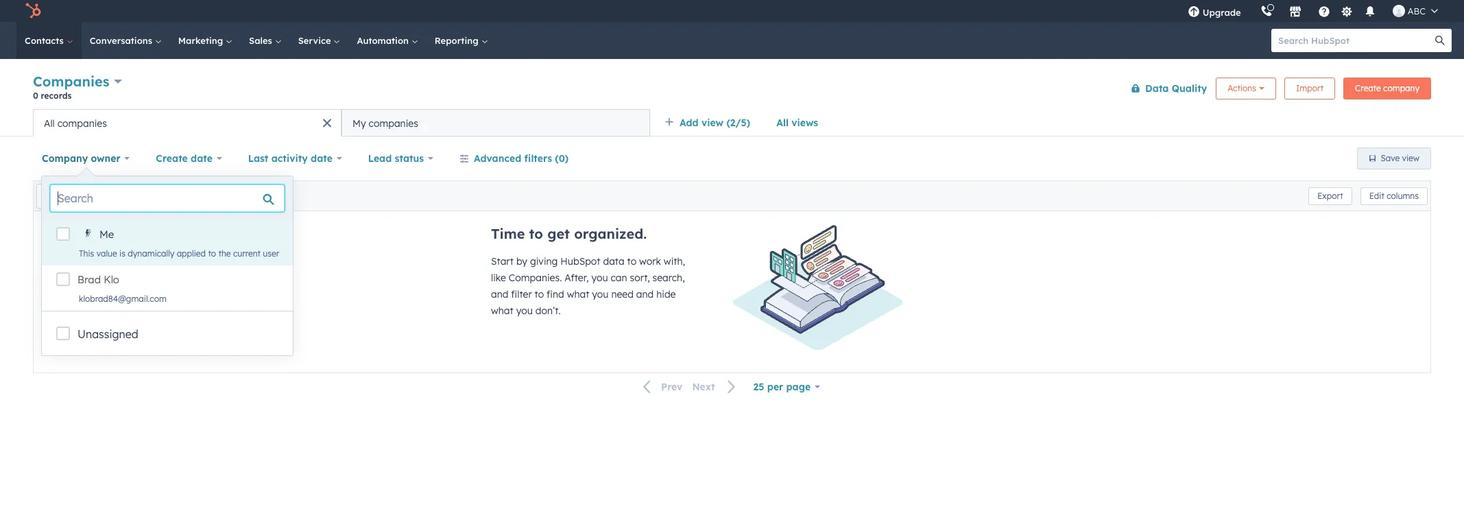 Task type: vqa. For each thing, say whether or not it's contained in the screenshot.
Brad Klo
yes



Task type: describe. For each thing, give the bounding box(es) containing it.
view for save
[[1403, 153, 1420, 163]]

abc
[[1409, 5, 1427, 16]]

the
[[219, 248, 231, 259]]

actions
[[1228, 83, 1257, 93]]

lead status
[[368, 152, 424, 165]]

company
[[1384, 83, 1420, 93]]

25
[[754, 381, 765, 393]]

to left the find
[[535, 288, 544, 301]]

start
[[491, 255, 514, 268]]

add
[[680, 117, 699, 129]]

Search name, phone, or domain search field
[[36, 184, 203, 208]]

all views
[[777, 117, 819, 129]]

my
[[353, 117, 366, 129]]

companies
[[33, 73, 109, 90]]

columns
[[1388, 190, 1420, 201]]

status
[[395, 152, 424, 165]]

get
[[548, 225, 570, 242]]

data quality button
[[1123, 74, 1209, 102]]

after,
[[565, 272, 589, 284]]

date inside popup button
[[191, 152, 213, 165]]

service
[[298, 35, 334, 46]]

conversations link
[[81, 22, 170, 59]]

companies.
[[509, 272, 562, 284]]

company
[[42, 152, 88, 165]]

hubspot
[[561, 255, 601, 268]]

my companies button
[[342, 109, 650, 137]]

save view button
[[1358, 148, 1432, 169]]

export button
[[1309, 187, 1353, 205]]

all for all companies
[[44, 117, 55, 129]]

0
[[33, 91, 38, 101]]

next
[[693, 381, 715, 393]]

service link
[[290, 22, 349, 59]]

import button
[[1285, 77, 1336, 99]]

all companies button
[[33, 109, 342, 137]]

companies banner
[[33, 70, 1432, 109]]

marketplaces image
[[1290, 6, 1302, 19]]

0 records
[[33, 91, 72, 101]]

user
[[263, 248, 280, 259]]

to right data
[[628, 255, 637, 268]]

(0)
[[555, 152, 569, 165]]

1 vertical spatial you
[[592, 288, 609, 301]]

applied
[[177, 248, 206, 259]]

all companies
[[44, 117, 107, 129]]

don't.
[[536, 305, 561, 317]]

2 and from the left
[[637, 288, 654, 301]]

companies for all companies
[[57, 117, 107, 129]]

create company button
[[1344, 77, 1432, 99]]

records
[[41, 91, 72, 101]]

me
[[99, 228, 114, 241]]

view for add
[[702, 117, 724, 129]]

filter
[[511, 288, 532, 301]]

search button
[[1429, 29, 1453, 52]]

create company
[[1356, 83, 1420, 93]]

create date
[[156, 152, 213, 165]]

25 per page
[[754, 381, 811, 393]]

reporting
[[435, 35, 481, 46]]

automation link
[[349, 22, 427, 59]]

hide
[[657, 288, 676, 301]]

calling icon button
[[1256, 2, 1279, 20]]

edit
[[1370, 190, 1385, 201]]

abc button
[[1385, 0, 1447, 22]]

time to get organized.
[[491, 225, 647, 242]]

(2/5)
[[727, 117, 751, 129]]

company owner button
[[33, 145, 139, 172]]

export
[[1318, 190, 1344, 201]]

Search HubSpot search field
[[1272, 29, 1440, 52]]

help image
[[1319, 6, 1331, 19]]

like
[[491, 272, 506, 284]]

last activity date
[[248, 152, 333, 165]]

klobrad84@gmail.com
[[79, 294, 167, 304]]

data
[[1146, 82, 1170, 94]]

upgrade
[[1203, 7, 1242, 18]]

sales link
[[241, 22, 290, 59]]

brad klo
[[78, 273, 119, 286]]

1 horizontal spatial what
[[567, 288, 590, 301]]



Task type: locate. For each thing, give the bounding box(es) containing it.
1 date from the left
[[191, 152, 213, 165]]

hubspot image
[[25, 3, 41, 19]]

all
[[777, 117, 789, 129], [44, 117, 55, 129]]

work
[[640, 255, 661, 268]]

create down all companies button
[[156, 152, 188, 165]]

create inside popup button
[[156, 152, 188, 165]]

owner
[[91, 152, 120, 165]]

find
[[547, 288, 565, 301]]

you down filter
[[516, 305, 533, 317]]

edit columns
[[1370, 190, 1420, 201]]

upgrade image
[[1188, 6, 1201, 19]]

this value is dynamically applied to the current user
[[79, 248, 280, 259]]

view
[[702, 117, 724, 129], [1403, 153, 1420, 163]]

you left "can"
[[592, 272, 608, 284]]

menu containing abc
[[1179, 0, 1449, 22]]

marketing
[[178, 35, 226, 46]]

Search search field
[[50, 185, 285, 212]]

list box
[[42, 220, 293, 311]]

and down like
[[491, 288, 509, 301]]

0 horizontal spatial view
[[702, 117, 724, 129]]

next button
[[688, 378, 745, 396]]

view inside popup button
[[702, 117, 724, 129]]

pagination navigation
[[635, 378, 745, 396]]

1 horizontal spatial view
[[1403, 153, 1420, 163]]

date right activity
[[311, 152, 333, 165]]

contacts link
[[16, 22, 81, 59]]

last activity date button
[[239, 145, 351, 172]]

companies right my
[[369, 117, 418, 129]]

2 companies from the left
[[369, 117, 418, 129]]

need
[[612, 288, 634, 301]]

with,
[[664, 255, 686, 268]]

2 vertical spatial you
[[516, 305, 533, 317]]

prev
[[661, 381, 683, 393]]

all inside button
[[44, 117, 55, 129]]

save
[[1382, 153, 1401, 163]]

date down all companies button
[[191, 152, 213, 165]]

menu
[[1179, 0, 1449, 22]]

calling icon image
[[1261, 5, 1273, 18]]

conversations
[[90, 35, 155, 46]]

dynamically
[[128, 248, 175, 259]]

0 horizontal spatial date
[[191, 152, 213, 165]]

lead
[[368, 152, 392, 165]]

lead status button
[[359, 145, 443, 172]]

giving
[[530, 255, 558, 268]]

view right add on the left of page
[[702, 117, 724, 129]]

1 horizontal spatial date
[[311, 152, 333, 165]]

what
[[567, 288, 590, 301], [491, 305, 514, 317]]

marketplaces button
[[1282, 0, 1310, 22]]

advanced filters (0) button
[[451, 145, 578, 172]]

value
[[97, 248, 117, 259]]

contacts
[[25, 35, 66, 46]]

1 horizontal spatial all
[[777, 117, 789, 129]]

settings image
[[1342, 6, 1354, 18]]

automation
[[357, 35, 412, 46]]

company owner
[[42, 152, 120, 165]]

1 companies from the left
[[57, 117, 107, 129]]

all for all views
[[777, 117, 789, 129]]

view right save
[[1403, 153, 1420, 163]]

2 all from the left
[[44, 117, 55, 129]]

1 all from the left
[[777, 117, 789, 129]]

data
[[603, 255, 625, 268]]

create inside button
[[1356, 83, 1382, 93]]

date inside "popup button"
[[311, 152, 333, 165]]

search image
[[1436, 36, 1446, 45]]

notifications image
[[1365, 6, 1377, 19]]

reporting link
[[427, 22, 496, 59]]

add view (2/5)
[[680, 117, 751, 129]]

1 horizontal spatial create
[[1356, 83, 1382, 93]]

2 date from the left
[[311, 152, 333, 165]]

brad klo image
[[1393, 5, 1406, 17]]

is
[[119, 248, 126, 259]]

0 horizontal spatial create
[[156, 152, 188, 165]]

companies button
[[33, 71, 122, 91]]

views
[[792, 117, 819, 129]]

search,
[[653, 272, 685, 284]]

last
[[248, 152, 269, 165]]

sales
[[249, 35, 275, 46]]

actions button
[[1217, 77, 1277, 99]]

unassigned
[[78, 327, 138, 341]]

1 vertical spatial what
[[491, 305, 514, 317]]

save view
[[1382, 153, 1420, 163]]

date
[[191, 152, 213, 165], [311, 152, 333, 165]]

what down filter
[[491, 305, 514, 317]]

brad
[[78, 273, 101, 286]]

page
[[787, 381, 811, 393]]

0 vertical spatial you
[[592, 272, 608, 284]]

0 horizontal spatial what
[[491, 305, 514, 317]]

advanced
[[474, 152, 522, 165]]

0 vertical spatial view
[[702, 117, 724, 129]]

to
[[529, 225, 543, 242], [208, 248, 216, 259], [628, 255, 637, 268], [535, 288, 544, 301]]

1 and from the left
[[491, 288, 509, 301]]

list box containing me
[[42, 220, 293, 311]]

all left views
[[777, 117, 789, 129]]

help button
[[1313, 0, 1336, 22]]

companies for my companies
[[369, 117, 418, 129]]

view inside button
[[1403, 153, 1420, 163]]

can
[[611, 272, 628, 284]]

1 horizontal spatial companies
[[369, 117, 418, 129]]

what down after,
[[567, 288, 590, 301]]

1 vertical spatial view
[[1403, 153, 1420, 163]]

per
[[768, 381, 784, 393]]

0 vertical spatial what
[[567, 288, 590, 301]]

by
[[517, 255, 528, 268]]

all views link
[[768, 109, 828, 137]]

create
[[1356, 83, 1382, 93], [156, 152, 188, 165]]

time
[[491, 225, 525, 242]]

notifications button
[[1359, 0, 1382, 22]]

and
[[491, 288, 509, 301], [637, 288, 654, 301]]

all down 0 records at the top of the page
[[44, 117, 55, 129]]

companies
[[57, 117, 107, 129], [369, 117, 418, 129]]

start by giving hubspot data to work with, like companies. after, you can sort, search, and filter to find what you need and hide what you don't.
[[491, 255, 686, 317]]

0 horizontal spatial all
[[44, 117, 55, 129]]

companies up company owner
[[57, 117, 107, 129]]

quality
[[1173, 82, 1208, 94]]

1 horizontal spatial and
[[637, 288, 654, 301]]

0 vertical spatial create
[[1356, 83, 1382, 93]]

klo
[[104, 273, 119, 286]]

and down sort,
[[637, 288, 654, 301]]

0 horizontal spatial companies
[[57, 117, 107, 129]]

25 per page button
[[745, 373, 830, 401]]

marketing link
[[170, 22, 241, 59]]

my companies
[[353, 117, 418, 129]]

1 vertical spatial create
[[156, 152, 188, 165]]

you left need
[[592, 288, 609, 301]]

create left company
[[1356, 83, 1382, 93]]

0 horizontal spatial and
[[491, 288, 509, 301]]

filters
[[525, 152, 552, 165]]

create for create company
[[1356, 83, 1382, 93]]

create for create date
[[156, 152, 188, 165]]

you
[[592, 272, 608, 284], [592, 288, 609, 301], [516, 305, 533, 317]]

to left the
[[208, 248, 216, 259]]

settings link
[[1339, 4, 1356, 18]]

prev button
[[635, 378, 688, 396]]

hubspot link
[[16, 3, 51, 19]]

data quality
[[1146, 82, 1208, 94]]

activity
[[271, 152, 308, 165]]

to left get
[[529, 225, 543, 242]]



